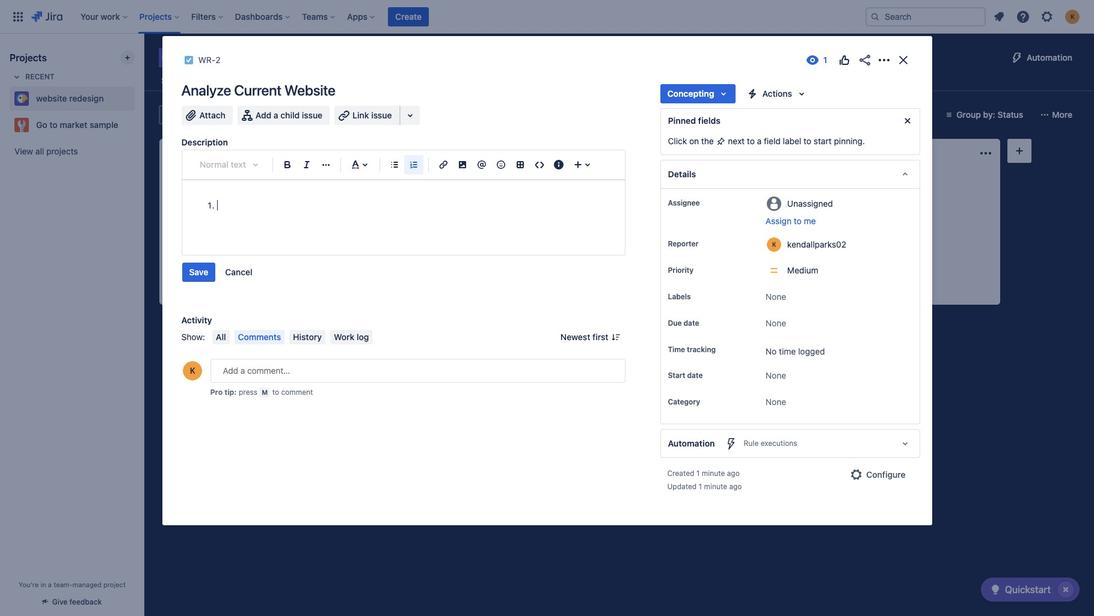 Task type: locate. For each thing, give the bounding box(es) containing it.
none up no
[[766, 318, 786, 328]]

do
[[189, 149, 199, 157]]

project
[[731, 75, 759, 85]]

priority
[[668, 266, 694, 275]]

calendar
[[280, 75, 316, 85]]

0 vertical spatial redesign
[[236, 49, 291, 66]]

add
[[256, 110, 271, 120]]

minute right updated
[[704, 483, 727, 492]]

bullet list ⌘⇧8 image
[[387, 158, 401, 172]]

check image
[[988, 583, 1003, 597]]

me
[[804, 216, 816, 226]]

tab list
[[152, 70, 803, 91]]

concepting 2
[[347, 148, 403, 158]]

description
[[181, 137, 228, 147]]

work
[[334, 332, 354, 342]]

minute right "created"
[[702, 469, 725, 478]]

save button
[[182, 263, 215, 282]]

add image, video, or file image
[[455, 158, 469, 172]]

date right start
[[687, 371, 703, 380]]

link web pages and more image
[[403, 108, 417, 123]]

a right the in
[[48, 581, 52, 589]]

design 0
[[517, 148, 553, 158]]

due
[[668, 319, 682, 328]]

issue right link
[[371, 110, 392, 120]]

menu bar
[[210, 330, 375, 345]]

go
[[36, 120, 47, 130]]

add a child issue
[[256, 110, 323, 120]]

actions
[[762, 88, 792, 99]]

testing 0
[[686, 148, 726, 158]]

website redesign up market
[[36, 93, 104, 103]]

automation inside analyze current website dialog
[[668, 439, 715, 449]]

automation inside button
[[1027, 52, 1072, 63]]

primary element
[[7, 0, 856, 33]]

0 right testing
[[721, 148, 726, 158]]

category
[[668, 398, 700, 407]]

1 vertical spatial redesign
[[69, 93, 104, 103]]

link issue
[[353, 110, 392, 120]]

0 down 'description'
[[204, 148, 209, 158]]

none
[[766, 292, 786, 302], [766, 318, 786, 328], [766, 371, 786, 381], [766, 397, 786, 407]]

redesign
[[236, 49, 291, 66], [69, 93, 104, 103]]

italic ⌘i image
[[299, 158, 314, 172]]

concepting inside dropdown button
[[667, 88, 714, 99]]

3 none from the top
[[766, 371, 786, 381]]

actions button
[[741, 84, 814, 103]]

to for market
[[50, 120, 58, 130]]

hide message image
[[900, 114, 915, 128]]

2 horizontal spatial a
[[757, 136, 762, 146]]

next
[[728, 136, 745, 146]]

no time logged
[[766, 346, 825, 357]]

0 vertical spatial a
[[274, 110, 278, 120]]

0 for launch 0
[[890, 148, 895, 158]]

automation right the 'automation' image
[[1027, 52, 1072, 63]]

0 vertical spatial concepting
[[667, 88, 714, 99]]

date left due date pin to top. only you can see pinned fields. image
[[684, 319, 699, 328]]

add a child issue button
[[238, 106, 330, 125]]

sample
[[90, 120, 118, 130]]

project settings
[[731, 75, 794, 85]]

0 horizontal spatial website redesign
[[36, 93, 104, 103]]

0 vertical spatial 1
[[696, 469, 700, 478]]

time tracking pin to top. only you can see pinned fields. image
[[718, 345, 728, 355]]

to inside button
[[794, 216, 802, 226]]

2
[[216, 55, 221, 65], [398, 148, 403, 158]]

summary
[[161, 75, 199, 85]]

actions image
[[877, 53, 891, 67]]

1 horizontal spatial issue
[[371, 110, 392, 120]]

created 1 minute ago updated 1 minute ago
[[667, 469, 742, 492]]

create
[[395, 11, 422, 21], [182, 177, 208, 187], [521, 177, 547, 187], [691, 177, 717, 187]]

search image
[[870, 12, 880, 21]]

1 vertical spatial 2
[[398, 148, 403, 158]]

2 left 'numbered list ⌘⇧7' image on the top of page
[[398, 148, 403, 158]]

0 right the launch at top right
[[890, 148, 895, 158]]

jira image
[[31, 9, 62, 24], [31, 9, 62, 24]]

click
[[668, 136, 687, 146]]

1 horizontal spatial concepting
[[667, 88, 714, 99]]

4 0 from the left
[[890, 148, 895, 158]]

website redesign inside website redesign link
[[36, 93, 104, 103]]

Search board text field
[[160, 106, 251, 123]]

0 horizontal spatial issue
[[302, 110, 323, 120]]

testing
[[686, 149, 716, 157]]

comment
[[281, 388, 313, 397]]

pro
[[210, 388, 223, 397]]

create banner
[[0, 0, 1094, 34]]

redesign up "go to market sample"
[[69, 93, 104, 103]]

none down more information about this user "icon"
[[766, 292, 786, 302]]

history
[[293, 332, 322, 342]]

to right next
[[747, 136, 755, 146]]

2 for concepting 2
[[398, 148, 403, 158]]

date for start date
[[687, 371, 703, 380]]

none down no
[[766, 371, 786, 381]]

1 horizontal spatial 2
[[398, 148, 403, 158]]

1 vertical spatial 1
[[699, 483, 702, 492]]

time
[[668, 345, 685, 354]]

to
[[50, 120, 58, 130], [747, 136, 755, 146], [804, 136, 811, 146], [794, 216, 802, 226], [272, 388, 279, 397]]

0 vertical spatial date
[[684, 319, 699, 328]]

0 horizontal spatial a
[[48, 581, 52, 589]]

0 vertical spatial 2
[[216, 55, 221, 65]]

work log button
[[330, 330, 373, 345]]

settings
[[762, 75, 794, 85]]

0 vertical spatial minute
[[702, 469, 725, 478]]

1 vertical spatial automation
[[668, 439, 715, 449]]

Add a comment… field
[[210, 359, 625, 383]]

minute
[[702, 469, 725, 478], [704, 483, 727, 492]]

0 for testing 0
[[721, 148, 726, 158]]

labels
[[668, 292, 691, 301]]

link image
[[436, 158, 450, 172]]

3 0 from the left
[[721, 148, 726, 158]]

2 0 from the left
[[547, 148, 553, 158]]

1 vertical spatial concepting
[[347, 149, 393, 157]]

create button inside primary element
[[388, 7, 429, 26]]

concepting up bullet list ⌘⇧8 image at the top left of the page
[[347, 149, 393, 157]]

ago right updated
[[729, 483, 742, 492]]

give feedback button
[[35, 592, 109, 612]]

add people image
[[309, 108, 324, 122]]

redesign up analyze current website
[[236, 49, 291, 66]]

group
[[182, 263, 260, 282]]

1 vertical spatial website
[[36, 93, 67, 103]]

pinned
[[668, 115, 696, 126]]

to right go
[[50, 120, 58, 130]]

website redesign up board
[[183, 49, 291, 66]]

ago right "created"
[[727, 469, 740, 478]]

link issue button
[[335, 106, 400, 125]]

concepting up the pinned fields
[[667, 88, 714, 99]]

4 none from the top
[[766, 397, 786, 407]]

issue right child
[[302, 110, 323, 120]]

fields
[[698, 115, 721, 126]]

to left me
[[794, 216, 802, 226]]

create button
[[388, 7, 429, 26], [162, 173, 319, 192], [502, 173, 658, 192], [671, 173, 828, 192]]

menu bar containing all
[[210, 330, 375, 345]]

2 vertical spatial a
[[48, 581, 52, 589]]

0 horizontal spatial 2
[[216, 55, 221, 65]]

vote options: no one has voted for this issue yet. image
[[837, 53, 851, 67]]

1 right "created"
[[696, 469, 700, 478]]

numbered list ⌘⇧7 image
[[406, 158, 421, 172]]

create button for to do 0
[[162, 173, 319, 192]]

more formatting image
[[318, 158, 333, 172]]

none up 'executions'
[[766, 397, 786, 407]]

1 horizontal spatial a
[[274, 110, 278, 120]]

1 vertical spatial ago
[[729, 483, 742, 492]]

pro tip: press m to comment
[[210, 388, 313, 397]]

start
[[814, 136, 832, 146]]

medium
[[787, 265, 818, 275]]

assignee
[[668, 198, 700, 208]]

create button for testing 0
[[671, 173, 828, 192]]

task image
[[184, 55, 193, 65]]

1 horizontal spatial automation
[[1027, 52, 1072, 63]]

2 up board
[[216, 55, 221, 65]]

analyze current website dialog
[[162, 36, 932, 526]]

1 vertical spatial a
[[757, 136, 762, 146]]

automation element
[[660, 430, 920, 459]]

2 inside analyze current website dialog
[[216, 55, 221, 65]]

1 vertical spatial website redesign
[[36, 93, 104, 103]]

tip:
[[224, 388, 237, 397]]

automation up "created"
[[668, 439, 715, 449]]

0 vertical spatial automation
[[1027, 52, 1072, 63]]

close image
[[896, 53, 910, 67]]

0 horizontal spatial concepting
[[347, 149, 393, 157]]

a left the field
[[757, 136, 762, 146]]

1 vertical spatial date
[[687, 371, 703, 380]]

attach button
[[181, 106, 233, 125]]

1 right updated
[[699, 483, 702, 492]]

1
[[696, 469, 700, 478], [699, 483, 702, 492]]

save
[[189, 267, 208, 277]]

1 0 from the left
[[204, 148, 209, 158]]

assign
[[766, 216, 792, 226]]

date
[[684, 319, 699, 328], [687, 371, 703, 380]]

0 vertical spatial ago
[[727, 469, 740, 478]]

0 horizontal spatial redesign
[[69, 93, 104, 103]]

define goals
[[339, 180, 387, 190]]

0 horizontal spatial automation
[[668, 439, 715, 449]]

1 horizontal spatial website redesign
[[183, 49, 291, 66]]

code snippet image
[[532, 158, 546, 172]]

0 vertical spatial website redesign
[[183, 49, 291, 66]]

launch 0
[[856, 148, 895, 158]]

managed
[[72, 581, 102, 589]]

concepting inside concepting 2
[[347, 149, 393, 157]]

0 vertical spatial website
[[183, 49, 233, 66]]

automation image
[[1010, 51, 1024, 65]]

press
[[239, 388, 257, 397]]

on
[[689, 136, 699, 146]]

group containing save
[[182, 263, 260, 282]]

unassigned
[[787, 198, 833, 208]]

automation
[[1027, 52, 1072, 63], [668, 439, 715, 449]]

0 right code snippet icon
[[547, 148, 553, 158]]

a right add
[[274, 110, 278, 120]]

ago
[[727, 469, 740, 478], [729, 483, 742, 492]]

wr-2
[[198, 55, 221, 65]]

0 horizontal spatial website
[[36, 93, 67, 103]]

table image
[[513, 158, 527, 172]]

history button
[[289, 330, 325, 345]]



Task type: describe. For each thing, give the bounding box(es) containing it.
bold ⌘b image
[[280, 158, 294, 172]]

summary link
[[159, 70, 201, 91]]

wr-
[[198, 55, 216, 65]]

1 issue from the left
[[302, 110, 323, 120]]

define
[[339, 180, 364, 190]]

give
[[52, 598, 68, 607]]

next to a field label to start pinning.
[[726, 136, 865, 146]]

view all projects
[[14, 146, 78, 156]]

time
[[779, 346, 796, 357]]

to left 'start'
[[804, 136, 811, 146]]

quickstart
[[1005, 585, 1051, 595]]

pinning.
[[834, 136, 865, 146]]

project
[[103, 581, 126, 589]]

you're
[[19, 581, 39, 589]]

concepting for concepting
[[667, 88, 714, 99]]

Search field
[[866, 7, 986, 26]]

link
[[353, 110, 369, 120]]

market
[[60, 120, 87, 130]]

create inside primary element
[[395, 11, 422, 21]]

first
[[593, 332, 608, 342]]

newest first
[[561, 332, 608, 342]]

cancel
[[225, 267, 252, 277]]

updated
[[667, 483, 697, 492]]

show:
[[181, 332, 205, 342]]

tab list containing board
[[152, 70, 803, 91]]

1 horizontal spatial redesign
[[236, 49, 291, 66]]

create column image
[[1012, 144, 1027, 158]]

tracking
[[687, 345, 716, 354]]

created
[[667, 469, 694, 478]]

to do 0
[[177, 148, 209, 158]]

wr-2 link
[[198, 53, 221, 67]]

configure
[[866, 470, 906, 480]]

view
[[14, 146, 33, 156]]

team-
[[54, 581, 72, 589]]

mention image
[[474, 158, 489, 172]]

cancel button
[[218, 263, 260, 282]]

priority pin to top. only you can see pinned fields. image
[[696, 266, 706, 275]]

rule
[[744, 439, 759, 448]]

launch
[[856, 149, 885, 157]]

log
[[357, 332, 369, 342]]

collapse recent projects image
[[10, 70, 24, 84]]

all
[[216, 332, 226, 342]]

to for me
[[794, 216, 802, 226]]

child
[[281, 110, 300, 120]]

newest
[[561, 332, 590, 342]]

more information about this user image
[[767, 238, 781, 252]]

assign to me button
[[766, 215, 907, 227]]

projects
[[46, 146, 78, 156]]

details element
[[660, 160, 920, 189]]

details
[[668, 169, 696, 179]]

reporter pin to top. only you can see pinned fields. image
[[701, 239, 711, 249]]

copy link to issue image
[[218, 55, 228, 64]]

to
[[177, 149, 187, 157]]

m
[[262, 389, 268, 396]]

automation button
[[1005, 48, 1080, 67]]

create button for design 0
[[502, 173, 658, 192]]

a inside button
[[274, 110, 278, 120]]

due date
[[668, 319, 699, 328]]

field
[[764, 136, 781, 146]]

you're in a team-managed project
[[19, 581, 126, 589]]

analyze current website
[[181, 82, 335, 99]]

pinned fields
[[668, 115, 721, 126]]

menu bar inside analyze current website dialog
[[210, 330, 375, 345]]

all button
[[212, 330, 230, 345]]

go to market sample
[[36, 120, 118, 130]]

emoji image
[[494, 158, 508, 172]]

give feedback
[[52, 598, 102, 607]]

start
[[668, 371, 685, 380]]

to right m
[[272, 388, 279, 397]]

dismiss quickstart image
[[1056, 580, 1075, 600]]

website
[[284, 82, 335, 99]]

reporter
[[668, 239, 699, 248]]

info panel image
[[551, 158, 566, 172]]

kendallparks02
[[787, 239, 846, 249]]

assign to me
[[766, 216, 816, 226]]

goals
[[366, 180, 387, 190]]

website redesign link
[[10, 87, 130, 111]]

concepting for concepting 2
[[347, 149, 393, 157]]

in
[[41, 581, 46, 589]]

a for next to a field label to start pinning.
[[757, 136, 762, 146]]

design
[[517, 149, 543, 157]]

all
[[35, 146, 44, 156]]

recent
[[25, 72, 55, 81]]

2 none from the top
[[766, 318, 786, 328]]

configure link
[[845, 466, 913, 485]]

no
[[766, 346, 777, 357]]

analyze
[[181, 82, 231, 99]]

logged
[[798, 346, 825, 357]]

Description - Main content area, start typing to enter text. text field
[[202, 198, 604, 235]]

to for a
[[747, 136, 755, 146]]

date for due date
[[684, 319, 699, 328]]

comments button
[[234, 330, 285, 345]]

activity
[[181, 315, 212, 325]]

2 issue from the left
[[371, 110, 392, 120]]

due date pin to top. only you can see pinned fields. image
[[702, 319, 711, 328]]

2 for wr-2
[[216, 55, 221, 65]]

1 vertical spatial minute
[[704, 483, 727, 492]]

0 for design 0
[[547, 148, 553, 158]]

1 horizontal spatial website
[[183, 49, 233, 66]]

rule executions
[[744, 439, 797, 448]]

executions
[[761, 439, 797, 448]]

group inside analyze current website dialog
[[182, 263, 260, 282]]

work log
[[334, 332, 369, 342]]

1 none from the top
[[766, 292, 786, 302]]

current
[[234, 82, 281, 99]]

a for you're in a team-managed project
[[48, 581, 52, 589]]

feedback
[[70, 598, 102, 607]]

concepting button
[[660, 84, 736, 103]]

go to market sample link
[[10, 113, 130, 137]]

click on the
[[668, 136, 716, 146]]

calendar link
[[278, 70, 318, 91]]



Task type: vqa. For each thing, say whether or not it's contained in the screenshot.
WR-
yes



